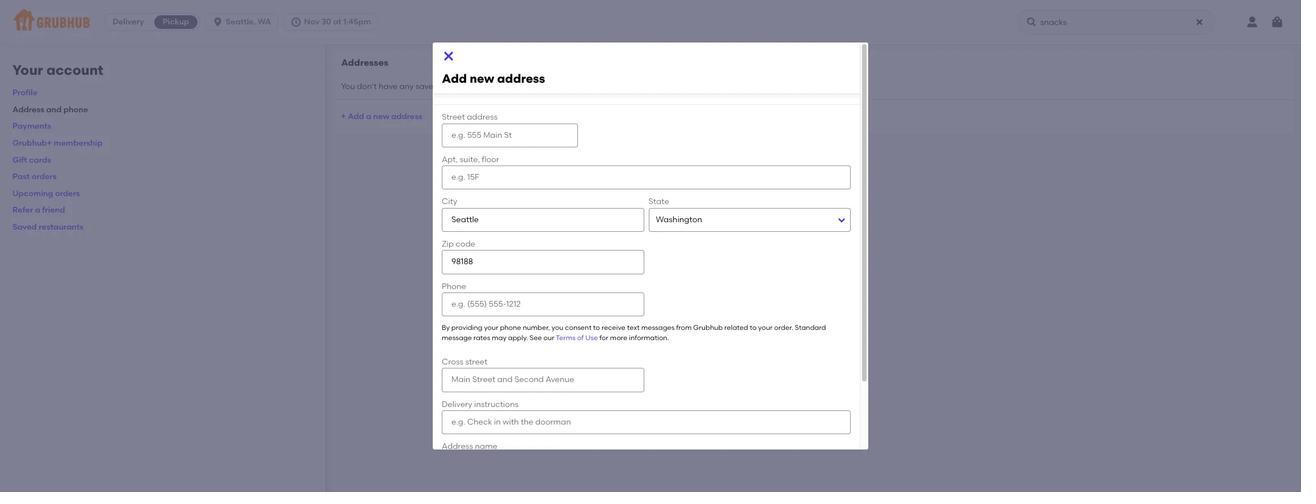 Task type: describe. For each thing, give the bounding box(es) containing it.
orders for past orders
[[32, 172, 57, 182]]

address inside button
[[391, 112, 423, 121]]

addresses.
[[441, 81, 482, 91]]

your
[[12, 62, 43, 78]]

nov
[[304, 17, 320, 27]]

new inside button
[[373, 112, 390, 121]]

seattle, wa
[[226, 17, 271, 27]]

messages
[[642, 324, 675, 332]]

phone
[[442, 282, 467, 292]]

seattle, wa button
[[205, 13, 283, 31]]

and
[[46, 105, 62, 115]]

restaurants
[[39, 222, 84, 232]]

address and phone
[[12, 105, 88, 115]]

at
[[333, 17, 342, 27]]

past orders
[[12, 172, 57, 182]]

1 vertical spatial a
[[35, 206, 40, 215]]

profile link
[[12, 88, 38, 98]]

+ add a new address
[[341, 112, 423, 121]]

+
[[341, 112, 346, 121]]

refer
[[12, 206, 33, 215]]

0 horizontal spatial phone
[[64, 105, 88, 115]]

+ add a new address button
[[341, 107, 423, 127]]

you
[[552, 324, 564, 332]]

add new address
[[442, 72, 545, 86]]

add inside + add a new address button
[[348, 112, 364, 121]]

seattle,
[[226, 17, 256, 27]]

orders for upcoming orders
[[55, 189, 80, 199]]

pickup button
[[152, 13, 200, 31]]

main navigation navigation
[[0, 0, 1302, 44]]

delivery button
[[104, 13, 152, 31]]

1 horizontal spatial new
[[470, 72, 495, 86]]

saved
[[12, 222, 37, 232]]

upcoming orders link
[[12, 189, 80, 199]]

terms of use link
[[556, 334, 598, 342]]

nov 30 at 1:45pm button
[[283, 13, 383, 31]]

refer a friend
[[12, 206, 65, 215]]

use
[[586, 334, 598, 342]]

of
[[578, 334, 584, 342]]

1 horizontal spatial add
[[442, 72, 467, 86]]

0 horizontal spatial svg image
[[442, 49, 456, 63]]

gift cards link
[[12, 155, 51, 165]]

street address
[[442, 113, 498, 122]]

cross
[[442, 358, 464, 367]]

cards
[[29, 155, 51, 165]]

past orders link
[[12, 172, 57, 182]]

upcoming orders
[[12, 189, 80, 199]]

payments link
[[12, 122, 51, 131]]

providing
[[452, 324, 483, 332]]

saved restaurants
[[12, 222, 84, 232]]

our
[[544, 334, 555, 342]]

svg image for nov 30 at 1:45pm
[[291, 16, 302, 28]]

Phone telephone field
[[442, 293, 644, 317]]

rates
[[474, 334, 491, 342]]

grubhub
[[694, 324, 723, 332]]

instructions
[[474, 400, 519, 410]]

2 to from the left
[[750, 324, 757, 332]]

by providing your phone number, you consent to receive text messages from grubhub related to your order. standard message rates may apply. see our
[[442, 324, 827, 342]]

receive
[[602, 324, 626, 332]]

street
[[466, 358, 488, 367]]

Apt, suite, floor text field
[[442, 166, 851, 190]]

may
[[492, 334, 507, 342]]

address name
[[442, 442, 498, 452]]

don't
[[357, 81, 377, 91]]

delivery for delivery
[[113, 17, 144, 27]]

30
[[322, 17, 331, 27]]

see
[[530, 334, 542, 342]]

grubhub+ membership
[[12, 138, 103, 148]]

text
[[628, 324, 640, 332]]

name
[[475, 442, 498, 452]]

message
[[442, 334, 472, 342]]

addresses
[[341, 57, 389, 68]]

city
[[442, 197, 458, 207]]

saved restaurants link
[[12, 222, 84, 232]]

account
[[46, 62, 103, 78]]



Task type: locate. For each thing, give the bounding box(es) containing it.
add right saved
[[442, 72, 467, 86]]

to up use
[[594, 324, 600, 332]]

phone
[[64, 105, 88, 115], [500, 324, 521, 332]]

svg image inside the nov 30 at 1:45pm button
[[291, 16, 302, 28]]

pickup
[[163, 17, 189, 27]]

code
[[456, 240, 476, 249]]

have
[[379, 81, 398, 91]]

more
[[610, 334, 628, 342]]

you don't have any saved addresses.
[[341, 81, 482, 91]]

delivery for delivery instructions
[[442, 400, 473, 410]]

zip code
[[442, 240, 476, 249]]

street
[[442, 113, 465, 122]]

gift cards
[[12, 155, 51, 165]]

2 horizontal spatial svg image
[[1196, 18, 1205, 27]]

0 vertical spatial new
[[470, 72, 495, 86]]

delivery instructions
[[442, 400, 519, 410]]

Zip code telephone field
[[442, 250, 644, 275]]

1 to from the left
[[594, 324, 600, 332]]

0 vertical spatial a
[[366, 112, 372, 121]]

City text field
[[442, 208, 644, 232]]

1 horizontal spatial svg image
[[291, 16, 302, 28]]

address
[[497, 72, 545, 86], [391, 112, 423, 121], [467, 113, 498, 122]]

information.
[[629, 334, 670, 342]]

0 horizontal spatial to
[[594, 324, 600, 332]]

friend
[[42, 206, 65, 215]]

0 vertical spatial orders
[[32, 172, 57, 182]]

1 vertical spatial add
[[348, 112, 364, 121]]

0 vertical spatial phone
[[64, 105, 88, 115]]

saved
[[416, 81, 439, 91]]

0 vertical spatial add
[[442, 72, 467, 86]]

for
[[600, 334, 609, 342]]

apt, suite, floor
[[442, 155, 500, 165]]

any
[[400, 81, 414, 91]]

order.
[[775, 324, 794, 332]]

0 horizontal spatial new
[[373, 112, 390, 121]]

Street address text field
[[442, 123, 579, 147]]

1 vertical spatial new
[[373, 112, 390, 121]]

a inside + add a new address button
[[366, 112, 372, 121]]

profile
[[12, 88, 38, 98]]

1 horizontal spatial phone
[[500, 324, 521, 332]]

gift
[[12, 155, 27, 165]]

to right related
[[750, 324, 757, 332]]

1 horizontal spatial to
[[750, 324, 757, 332]]

add
[[442, 72, 467, 86], [348, 112, 364, 121]]

past
[[12, 172, 30, 182]]

membership
[[54, 138, 103, 148]]

svg image for seattle, wa
[[212, 16, 224, 28]]

related
[[725, 324, 749, 332]]

delivery inside button
[[113, 17, 144, 27]]

svg image
[[1027, 16, 1038, 28], [1196, 18, 1205, 27], [442, 49, 456, 63]]

refer a friend link
[[12, 206, 65, 215]]

delivery left instructions
[[442, 400, 473, 410]]

1 horizontal spatial delivery
[[442, 400, 473, 410]]

wa
[[258, 17, 271, 27]]

address down profile
[[12, 105, 44, 115]]

2 your from the left
[[759, 324, 773, 332]]

apt,
[[442, 155, 458, 165]]

1 horizontal spatial your
[[759, 324, 773, 332]]

1 vertical spatial delivery
[[442, 400, 473, 410]]

terms of use for more information.
[[556, 334, 670, 342]]

0 vertical spatial delivery
[[113, 17, 144, 27]]

0 horizontal spatial a
[[35, 206, 40, 215]]

address and phone link
[[12, 105, 88, 115]]

you
[[341, 81, 355, 91]]

your
[[484, 324, 499, 332], [759, 324, 773, 332]]

new
[[470, 72, 495, 86], [373, 112, 390, 121]]

0 horizontal spatial delivery
[[113, 17, 144, 27]]

1 vertical spatial address
[[442, 442, 473, 452]]

from
[[677, 324, 692, 332]]

address for address name
[[442, 442, 473, 452]]

nov 30 at 1:45pm
[[304, 17, 371, 27]]

terms
[[556, 334, 576, 342]]

a right +
[[366, 112, 372, 121]]

add right +
[[348, 112, 364, 121]]

0 horizontal spatial address
[[12, 105, 44, 115]]

orders up friend
[[55, 189, 80, 199]]

floor
[[482, 155, 500, 165]]

1 vertical spatial orders
[[55, 189, 80, 199]]

delivery left pickup
[[113, 17, 144, 27]]

0 vertical spatial address
[[12, 105, 44, 115]]

Cross street text field
[[442, 369, 644, 393]]

new down have
[[373, 112, 390, 121]]

1 horizontal spatial address
[[442, 442, 473, 452]]

1 horizontal spatial svg image
[[1027, 16, 1038, 28]]

suite,
[[460, 155, 480, 165]]

svg image
[[1271, 15, 1285, 29], [212, 16, 224, 28], [291, 16, 302, 28]]

your left order.
[[759, 324, 773, 332]]

grubhub+ membership link
[[12, 138, 103, 148]]

2 horizontal spatial svg image
[[1271, 15, 1285, 29]]

address
[[12, 105, 44, 115], [442, 442, 473, 452]]

grubhub+
[[12, 138, 52, 148]]

number,
[[523, 324, 550, 332]]

phone up the apply.
[[500, 324, 521, 332]]

new up "street address"
[[470, 72, 495, 86]]

address left name
[[442, 442, 473, 452]]

1 horizontal spatial a
[[366, 112, 372, 121]]

standard
[[795, 324, 827, 332]]

phone right and
[[64, 105, 88, 115]]

consent
[[565, 324, 592, 332]]

Delivery instructions text field
[[442, 411, 851, 435]]

your up may
[[484, 324, 499, 332]]

1:45pm
[[344, 17, 371, 27]]

a
[[366, 112, 372, 121], [35, 206, 40, 215]]

0 horizontal spatial add
[[348, 112, 364, 121]]

phone inside by providing your phone number, you consent to receive text messages from grubhub related to your order. standard message rates may apply. see our
[[500, 324, 521, 332]]

your account
[[12, 62, 103, 78]]

payments
[[12, 122, 51, 131]]

cross street
[[442, 358, 488, 367]]

by
[[442, 324, 450, 332]]

0 horizontal spatial svg image
[[212, 16, 224, 28]]

zip
[[442, 240, 454, 249]]

address for address and phone
[[12, 105, 44, 115]]

svg image inside seattle, wa button
[[212, 16, 224, 28]]

delivery
[[113, 17, 144, 27], [442, 400, 473, 410]]

to
[[594, 324, 600, 332], [750, 324, 757, 332]]

upcoming
[[12, 189, 53, 199]]

0 horizontal spatial your
[[484, 324, 499, 332]]

a right refer in the left of the page
[[35, 206, 40, 215]]

orders up upcoming orders
[[32, 172, 57, 182]]

state
[[649, 197, 670, 207]]

1 vertical spatial phone
[[500, 324, 521, 332]]

1 your from the left
[[484, 324, 499, 332]]

apply.
[[508, 334, 528, 342]]



Task type: vqa. For each thing, say whether or not it's contained in the screenshot.
• corresponding to Cafe
no



